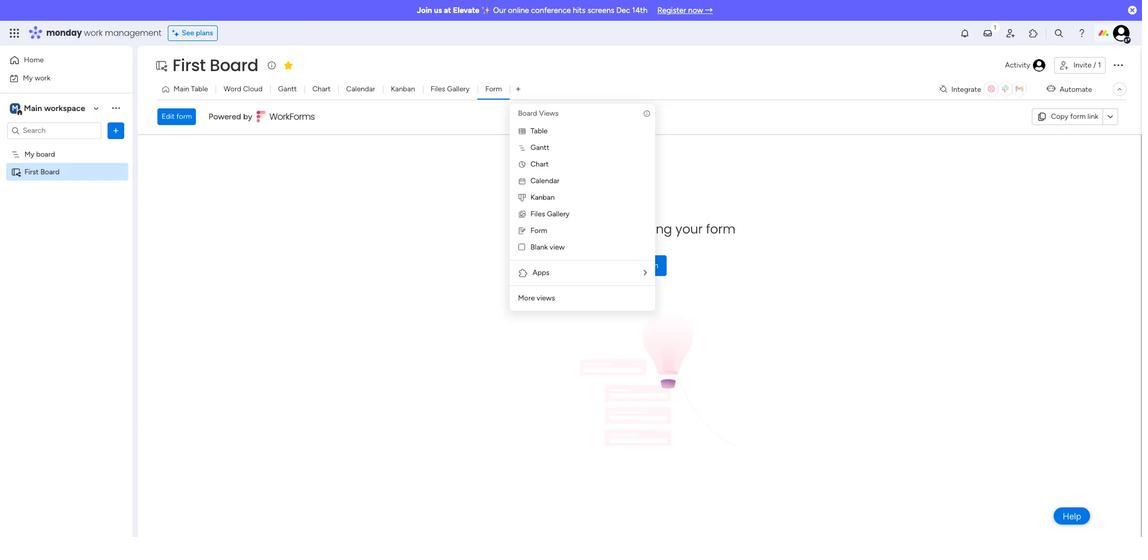 Task type: vqa. For each thing, say whether or not it's contained in the screenshot.
Add
no



Task type: describe. For each thing, give the bounding box(es) containing it.
1 vertical spatial first board
[[24, 168, 60, 176]]

files gallery inside button
[[431, 85, 470, 94]]

main for main workspace
[[24, 103, 42, 113]]

main table
[[174, 85, 208, 94]]

help
[[1063, 512, 1081, 522]]

✨
[[481, 6, 491, 15]]

chart inside chart 'button'
[[312, 85, 331, 94]]

1 vertical spatial calendar
[[531, 177, 560, 186]]

apps
[[533, 269, 550, 277]]

blank view
[[531, 243, 565, 252]]

form inside button
[[485, 85, 502, 94]]

/
[[1093, 61, 1096, 70]]

autopilot image
[[1047, 82, 1056, 95]]

14th
[[632, 6, 648, 15]]

see plans
[[182, 29, 213, 37]]

form for build form
[[641, 261, 658, 271]]

Search in workspace field
[[22, 125, 87, 137]]

inbox image
[[983, 28, 993, 38]]

remove from favorites image
[[283, 60, 294, 70]]

activity
[[1005, 61, 1030, 70]]

plans
[[196, 29, 213, 37]]

workspace options image
[[111, 103, 121, 113]]

board views
[[518, 109, 559, 118]]

kanban button
[[383, 81, 423, 98]]

invite
[[1074, 61, 1092, 70]]

select product image
[[9, 28, 20, 38]]

files inside button
[[431, 85, 445, 94]]

build
[[620, 261, 639, 271]]

work for monday
[[84, 27, 103, 39]]

1 horizontal spatial first
[[173, 54, 206, 77]]

register
[[657, 6, 686, 15]]

my for my work
[[23, 74, 33, 82]]

gantt button
[[270, 81, 305, 98]]

us
[[434, 6, 442, 15]]

1 image
[[990, 21, 1000, 33]]

at
[[444, 6, 451, 15]]

collapse board header image
[[1116, 85, 1124, 94]]

copy form link button
[[1032, 109, 1103, 125]]

dapulse integrations image
[[939, 85, 947, 93]]

0 horizontal spatial board
[[40, 168, 60, 176]]

elevate
[[453, 6, 479, 15]]

1 horizontal spatial gantt
[[531, 143, 549, 152]]

1 vertical spatial board
[[518, 109, 537, 118]]

more views
[[518, 294, 555, 303]]

First Board field
[[170, 54, 261, 77]]

views
[[539, 109, 559, 118]]

activity button
[[1001, 57, 1050, 74]]

search everything image
[[1054, 28, 1064, 38]]

let's
[[543, 221, 569, 238]]

0 horizontal spatial apps image
[[518, 268, 528, 279]]

monday
[[46, 27, 82, 39]]

join
[[417, 6, 432, 15]]

list arrow image
[[644, 270, 647, 277]]

invite members image
[[1005, 28, 1016, 38]]

0 vertical spatial board
[[210, 54, 258, 77]]

m
[[12, 104, 18, 112]]

your
[[676, 221, 703, 238]]

1 vertical spatial gallery
[[547, 210, 570, 219]]

join us at elevate ✨ our online conference hits screens dec 14th
[[417, 6, 648, 15]]

1
[[1098, 61, 1101, 70]]

dec
[[616, 6, 630, 15]]

build form
[[620, 261, 658, 271]]

home button
[[6, 52, 112, 69]]

more
[[518, 294, 535, 303]]



Task type: locate. For each thing, give the bounding box(es) containing it.
gantt down the remove from favorites image
[[278, 85, 297, 94]]

link
[[1088, 112, 1098, 121]]

1 horizontal spatial by
[[604, 221, 619, 238]]

work
[[84, 27, 103, 39], [35, 74, 50, 82]]

kanban up let's
[[531, 193, 555, 202]]

kanban
[[391, 85, 415, 94], [531, 193, 555, 202]]

1 horizontal spatial calendar
[[531, 177, 560, 186]]

workspace
[[44, 103, 85, 113]]

work right monday
[[84, 27, 103, 39]]

files gallery
[[431, 85, 470, 94], [531, 210, 570, 219]]

1 vertical spatial apps image
[[518, 268, 528, 279]]

0 vertical spatial kanban
[[391, 85, 415, 94]]

now
[[688, 6, 703, 15]]

automate
[[1060, 85, 1092, 94]]

conference
[[531, 6, 571, 15]]

let's start by building your form
[[543, 221, 736, 238]]

help button
[[1054, 508, 1090, 525]]

my work
[[23, 74, 50, 82]]

views
[[537, 294, 555, 303]]

1 horizontal spatial chart
[[531, 160, 549, 169]]

main for main table
[[174, 85, 189, 94]]

files gallery button
[[423, 81, 477, 98]]

1 horizontal spatial form
[[531, 227, 547, 235]]

0 vertical spatial first
[[173, 54, 206, 77]]

files
[[431, 85, 445, 94], [531, 210, 545, 219]]

1 horizontal spatial apps image
[[1028, 28, 1039, 38]]

0 horizontal spatial chart
[[312, 85, 331, 94]]

apps image right invite members icon
[[1028, 28, 1039, 38]]

0 vertical spatial apps image
[[1028, 28, 1039, 38]]

1 vertical spatial first
[[24, 168, 39, 176]]

powered by
[[209, 112, 252, 122]]

cloud
[[243, 85, 262, 94]]

monday work management
[[46, 27, 161, 39]]

chart right gantt button
[[312, 85, 331, 94]]

kanban inside button
[[391, 85, 415, 94]]

1 horizontal spatial files
[[531, 210, 545, 219]]

main inside workspace selection element
[[24, 103, 42, 113]]

gallery
[[447, 85, 470, 94], [547, 210, 570, 219]]

0 vertical spatial my
[[23, 74, 33, 82]]

edit form
[[162, 112, 192, 121]]

first
[[173, 54, 206, 77], [24, 168, 39, 176]]

workspace image
[[10, 103, 20, 114]]

by right start
[[604, 221, 619, 238]]

register now →
[[657, 6, 713, 15]]

1 horizontal spatial table
[[531, 127, 548, 136]]

form right build
[[641, 261, 658, 271]]

1 horizontal spatial board
[[210, 54, 258, 77]]

my work button
[[6, 70, 112, 87]]

kanban right calendar button
[[391, 85, 415, 94]]

board
[[210, 54, 258, 77], [518, 109, 537, 118], [40, 168, 60, 176]]

chart
[[312, 85, 331, 94], [531, 160, 549, 169]]

notifications image
[[960, 28, 970, 38]]

0 horizontal spatial form
[[485, 85, 502, 94]]

board up word at the top left of the page
[[210, 54, 258, 77]]

files gallery left form button
[[431, 85, 470, 94]]

1 vertical spatial kanban
[[531, 193, 555, 202]]

gallery up let's
[[547, 210, 570, 219]]

calendar
[[346, 85, 375, 94], [531, 177, 560, 186]]

main table button
[[157, 81, 216, 98]]

powered
[[209, 112, 241, 122]]

0 vertical spatial form
[[485, 85, 502, 94]]

board down board
[[40, 168, 60, 176]]

2 vertical spatial board
[[40, 168, 60, 176]]

1 horizontal spatial shareable board image
[[155, 59, 167, 72]]

see
[[182, 29, 194, 37]]

my down home at top
[[23, 74, 33, 82]]

files up let's
[[531, 210, 545, 219]]

shareable board image
[[155, 59, 167, 72], [11, 167, 21, 177]]

my left board
[[24, 150, 34, 159]]

by
[[243, 112, 252, 122], [604, 221, 619, 238]]

0 vertical spatial shareable board image
[[155, 59, 167, 72]]

form right edit
[[176, 112, 192, 121]]

0 horizontal spatial files gallery
[[431, 85, 470, 94]]

files gallery up let's
[[531, 210, 570, 219]]

workforms logo image
[[257, 109, 315, 125]]

1 vertical spatial files gallery
[[531, 210, 570, 219]]

0 vertical spatial files gallery
[[431, 85, 470, 94]]

table inside main table button
[[191, 85, 208, 94]]

0 horizontal spatial kanban
[[391, 85, 415, 94]]

form inside button
[[176, 112, 192, 121]]

work inside my work button
[[35, 74, 50, 82]]

gallery left form button
[[447, 85, 470, 94]]

apps image left apps at left
[[518, 268, 528, 279]]

1 horizontal spatial gallery
[[547, 210, 570, 219]]

screens
[[588, 6, 614, 15]]

1 vertical spatial gantt
[[531, 143, 549, 152]]

copy
[[1051, 112, 1068, 121]]

option
[[0, 145, 133, 147]]

calendar inside button
[[346, 85, 375, 94]]

0 vertical spatial by
[[243, 112, 252, 122]]

invite / 1
[[1074, 61, 1101, 70]]

chart button
[[305, 81, 338, 98]]

management
[[105, 27, 161, 39]]

first down my board
[[24, 168, 39, 176]]

word cloud
[[224, 85, 262, 94]]

edit
[[162, 112, 175, 121]]

1 vertical spatial work
[[35, 74, 50, 82]]

apps image
[[1028, 28, 1039, 38], [518, 268, 528, 279]]

chart down board views
[[531, 160, 549, 169]]

main up edit form
[[174, 85, 189, 94]]

jacob simon image
[[1113, 25, 1130, 42]]

invite / 1 button
[[1054, 57, 1106, 74]]

add view image
[[516, 85, 520, 93]]

0 horizontal spatial first board
[[24, 168, 60, 176]]

form for copy form link
[[1070, 112, 1086, 121]]

online
[[508, 6, 529, 15]]

0 horizontal spatial table
[[191, 85, 208, 94]]

calendar up let's
[[531, 177, 560, 186]]

my board
[[24, 150, 55, 159]]

0 horizontal spatial first
[[24, 168, 39, 176]]

options image
[[1112, 59, 1124, 71]]

1 vertical spatial form
[[531, 227, 547, 235]]

copy form link
[[1051, 112, 1098, 121]]

hits
[[573, 6, 586, 15]]

main right the workspace image
[[24, 103, 42, 113]]

gallery inside button
[[447, 85, 470, 94]]

0 vertical spatial main
[[174, 85, 189, 94]]

edit form button
[[157, 109, 196, 125]]

0 vertical spatial files
[[431, 85, 445, 94]]

0 vertical spatial chart
[[312, 85, 331, 94]]

1 vertical spatial my
[[24, 150, 34, 159]]

1 vertical spatial by
[[604, 221, 619, 238]]

show board description image
[[266, 60, 278, 71]]

0 horizontal spatial gantt
[[278, 85, 297, 94]]

gantt down board views
[[531, 143, 549, 152]]

word
[[224, 85, 241, 94]]

register now → link
[[657, 6, 713, 15]]

integrate
[[951, 85, 981, 94]]

calendar right chart 'button'
[[346, 85, 375, 94]]

word cloud button
[[216, 81, 270, 98]]

work down home at top
[[35, 74, 50, 82]]

1 vertical spatial table
[[531, 127, 548, 136]]

gantt
[[278, 85, 297, 94], [531, 143, 549, 152]]

0 vertical spatial calendar
[[346, 85, 375, 94]]

0 horizontal spatial by
[[243, 112, 252, 122]]

1 vertical spatial main
[[24, 103, 42, 113]]

1 vertical spatial chart
[[531, 160, 549, 169]]

gantt inside gantt button
[[278, 85, 297, 94]]

1 horizontal spatial files gallery
[[531, 210, 570, 219]]

building
[[623, 221, 672, 238]]

calendar button
[[338, 81, 383, 98]]

form left add view icon
[[485, 85, 502, 94]]

options image
[[111, 125, 121, 136]]

main inside button
[[174, 85, 189, 94]]

form
[[485, 85, 502, 94], [531, 227, 547, 235]]

help image
[[1077, 28, 1087, 38]]

main
[[174, 85, 189, 94], [24, 103, 42, 113]]

first board up word at the top left of the page
[[173, 54, 258, 77]]

0 vertical spatial gantt
[[278, 85, 297, 94]]

0 horizontal spatial files
[[431, 85, 445, 94]]

first up main table
[[173, 54, 206, 77]]

board
[[36, 150, 55, 159]]

0 vertical spatial first board
[[173, 54, 258, 77]]

0 horizontal spatial shareable board image
[[11, 167, 21, 177]]

list box containing my board
[[0, 143, 133, 321]]

board left views
[[518, 109, 537, 118]]

by right powered
[[243, 112, 252, 122]]

my inside button
[[23, 74, 33, 82]]

1 horizontal spatial main
[[174, 85, 189, 94]]

table
[[191, 85, 208, 94], [531, 127, 548, 136]]

1 vertical spatial files
[[531, 210, 545, 219]]

list box
[[0, 143, 133, 321]]

work for my
[[35, 74, 50, 82]]

form for edit form
[[176, 112, 192, 121]]

0 horizontal spatial main
[[24, 103, 42, 113]]

form right the your
[[706, 221, 736, 238]]

table down board views
[[531, 127, 548, 136]]

0 horizontal spatial gallery
[[447, 85, 470, 94]]

files right kanban button
[[431, 85, 445, 94]]

start
[[572, 221, 600, 238]]

1 horizontal spatial kanban
[[531, 193, 555, 202]]

first board down my board
[[24, 168, 60, 176]]

workspace selection element
[[10, 102, 87, 116]]

first board
[[173, 54, 258, 77], [24, 168, 60, 176]]

home
[[24, 56, 44, 64]]

our
[[493, 6, 506, 15]]

blank
[[531, 243, 548, 252]]

2 horizontal spatial board
[[518, 109, 537, 118]]

build form button
[[612, 256, 667, 276]]

view
[[550, 243, 565, 252]]

0 vertical spatial table
[[191, 85, 208, 94]]

0 horizontal spatial calendar
[[346, 85, 375, 94]]

my
[[23, 74, 33, 82], [24, 150, 34, 159]]

1 horizontal spatial work
[[84, 27, 103, 39]]

→
[[705, 6, 713, 15]]

my for my board
[[24, 150, 34, 159]]

0 vertical spatial gallery
[[447, 85, 470, 94]]

1 horizontal spatial first board
[[173, 54, 258, 77]]

form left 'link'
[[1070, 112, 1086, 121]]

form button
[[477, 81, 510, 98]]

see plans button
[[168, 25, 218, 41]]

form up blank
[[531, 227, 547, 235]]

1 vertical spatial shareable board image
[[11, 167, 21, 177]]

main workspace
[[24, 103, 85, 113]]

0 horizontal spatial work
[[35, 74, 50, 82]]

0 vertical spatial work
[[84, 27, 103, 39]]

table down first board field
[[191, 85, 208, 94]]

form
[[1070, 112, 1086, 121], [176, 112, 192, 121], [706, 221, 736, 238], [641, 261, 658, 271]]



